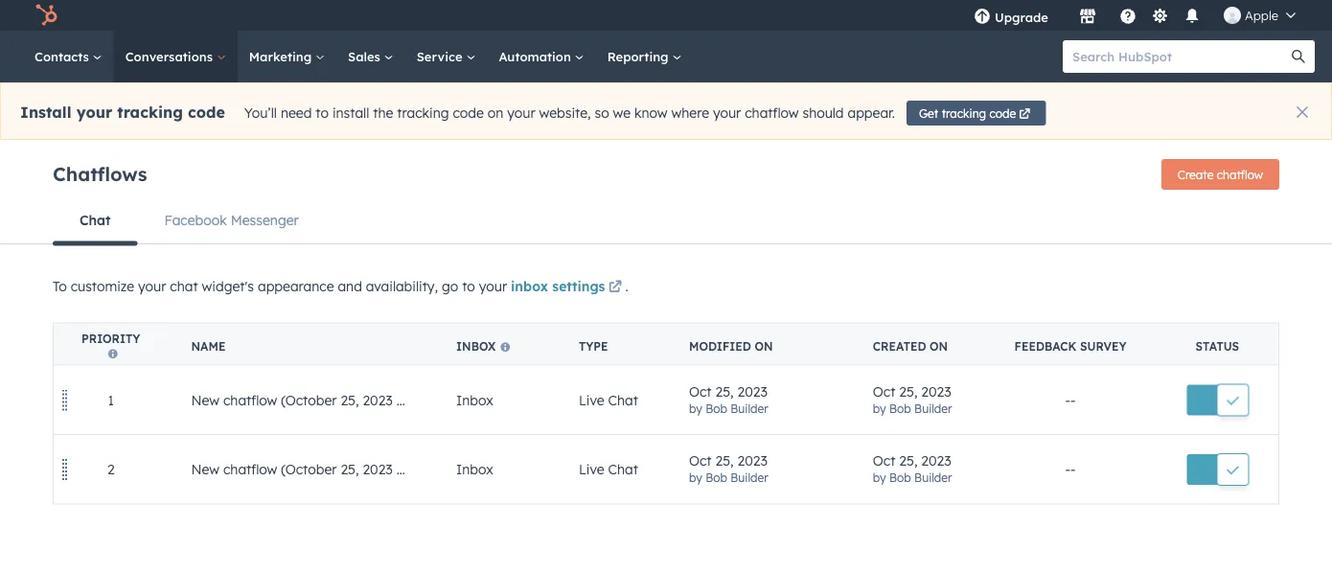 Task type: vqa. For each thing, say whether or not it's contained in the screenshot.
so on the top left of page
yes



Task type: locate. For each thing, give the bounding box(es) containing it.
2 (october from the top
[[281, 461, 337, 478]]

name
[[191, 339, 226, 353]]

to
[[316, 105, 329, 121], [462, 278, 475, 295]]

your
[[76, 103, 112, 122], [507, 105, 536, 121], [713, 105, 741, 121], [138, 278, 166, 295], [479, 278, 507, 295]]

go
[[442, 278, 458, 295]]

2 live from the top
[[579, 461, 604, 478]]

chatflow for new chatflow (october 25, 2023 5:20 pm) inbox
[[223, 461, 277, 478]]

0 vertical spatial --
[[1065, 392, 1076, 408]]

0 horizontal spatial code
[[188, 103, 225, 122]]

2 live chat from the top
[[579, 461, 638, 478]]

your left the inbox
[[479, 278, 507, 295]]

chatflow inside button
[[1217, 167, 1263, 182]]

need
[[281, 105, 312, 121]]

on for created on
[[930, 339, 948, 353]]

Search HubSpot search field
[[1063, 40, 1298, 73]]

get tracking code link
[[907, 101, 1046, 125]]

by
[[689, 401, 702, 416], [873, 401, 886, 416], [689, 471, 702, 485], [873, 471, 886, 485]]

your right on
[[507, 105, 536, 121]]

pm)
[[425, 392, 450, 408], [427, 461, 451, 478]]

pm) for new chatflow (october 25, 2023 2:14 pm)
[[425, 392, 450, 408]]

on right modified
[[755, 339, 773, 353]]

menu
[[960, 0, 1309, 31]]

type
[[579, 339, 608, 353]]

chat
[[170, 278, 198, 295]]

1
[[108, 392, 114, 408]]

to right the go
[[462, 278, 475, 295]]

on
[[755, 339, 773, 353], [930, 339, 948, 353]]

the
[[373, 105, 393, 121]]

5:20
[[397, 461, 423, 478]]

2023
[[738, 383, 768, 400], [921, 383, 952, 400], [363, 392, 393, 408], [738, 452, 768, 469], [921, 452, 952, 469], [363, 461, 393, 478]]

0 vertical spatial pm)
[[425, 392, 450, 408]]

1 -- from the top
[[1065, 392, 1076, 408]]

new for new chatflow (october 25, 2023 2:14 pm) inbox
[[191, 392, 220, 408]]

inbox down the go
[[456, 339, 496, 353]]

pm) for new chatflow (october 25, 2023 5:20 pm)
[[427, 461, 451, 478]]

new right 2
[[191, 461, 220, 478]]

oct 25, 2023 by bob builder
[[689, 383, 768, 416], [873, 383, 952, 416], [689, 452, 768, 485], [873, 452, 952, 485]]

feedback
[[1015, 339, 1077, 353]]

0 vertical spatial live chat
[[579, 392, 638, 408]]

oct
[[689, 383, 712, 400], [873, 383, 896, 400], [689, 452, 712, 469], [873, 452, 896, 469]]

on right the created
[[930, 339, 948, 353]]

chatflows banner
[[53, 153, 1280, 197]]

get
[[919, 106, 939, 120]]

your left chat
[[138, 278, 166, 295]]

tracking right the
[[397, 105, 449, 121]]

1 live from the top
[[579, 392, 604, 408]]

code left on
[[453, 105, 484, 121]]

facebook messenger button
[[138, 197, 326, 243]]

live for new chatflow (october 25, 2023 5:20 pm) inbox
[[579, 461, 604, 478]]

chat
[[80, 212, 111, 229], [608, 392, 638, 408], [608, 461, 638, 478]]

search button
[[1283, 40, 1315, 73]]

1 vertical spatial inbox
[[456, 392, 493, 408]]

0 horizontal spatial tracking
[[117, 103, 183, 122]]

on
[[488, 105, 504, 121]]

marketing link
[[238, 31, 336, 82]]

to right need
[[316, 105, 329, 121]]

tracking down the conversations
[[117, 103, 183, 122]]

0 vertical spatial live
[[579, 392, 604, 408]]

0 vertical spatial inbox
[[456, 339, 496, 353]]

website,
[[539, 105, 591, 121]]

1 horizontal spatial on
[[930, 339, 948, 353]]

new
[[191, 392, 220, 408], [191, 461, 220, 478]]

1 vertical spatial new
[[191, 461, 220, 478]]

create chatflow button
[[1162, 159, 1280, 190]]

1 vertical spatial live chat
[[579, 461, 638, 478]]

0 horizontal spatial to
[[316, 105, 329, 121]]

1 vertical spatial live
[[579, 461, 604, 478]]

sales
[[348, 48, 384, 64]]

install your tracking code alert
[[0, 82, 1332, 140]]

inbox right 5:20
[[456, 461, 493, 478]]

pm) right the 2:14
[[425, 392, 450, 408]]

0 vertical spatial (october
[[281, 392, 337, 408]]

tracking right get
[[942, 106, 986, 120]]

sales link
[[336, 31, 405, 82]]

1 vertical spatial --
[[1065, 461, 1076, 478]]

1 live chat from the top
[[579, 392, 638, 408]]

service
[[417, 48, 466, 64]]

install
[[332, 105, 369, 121]]

conversations
[[125, 48, 216, 64]]

(october for 2:14
[[281, 392, 337, 408]]

3 inbox from the top
[[456, 461, 493, 478]]

1 on from the left
[[755, 339, 773, 353]]

live chat
[[579, 392, 638, 408], [579, 461, 638, 478]]

2 new from the top
[[191, 461, 220, 478]]

inbox
[[456, 339, 496, 353], [456, 392, 493, 408], [456, 461, 493, 478]]

chatflow
[[745, 105, 799, 121], [1217, 167, 1263, 182], [223, 392, 277, 408], [223, 461, 277, 478]]

facebook
[[164, 212, 227, 229]]

tracking
[[117, 103, 183, 122], [397, 105, 449, 121], [942, 106, 986, 120]]

automation
[[499, 48, 575, 64]]

2 horizontal spatial code
[[990, 106, 1016, 120]]

1 vertical spatial pm)
[[427, 461, 451, 478]]

pm) right 5:20
[[427, 461, 451, 478]]

0 vertical spatial new
[[191, 392, 220, 408]]

your right install in the left of the page
[[76, 103, 112, 122]]

(october down the new chatflow (october 25, 2023 2:14 pm) inbox
[[281, 461, 337, 478]]

menu item
[[1062, 0, 1066, 31]]

navigation
[[53, 197, 1280, 246]]

1 vertical spatial to
[[462, 278, 475, 295]]

(october
[[281, 392, 337, 408], [281, 461, 337, 478]]

search image
[[1292, 50, 1306, 63]]

0 vertical spatial to
[[316, 105, 329, 121]]

2
[[107, 461, 115, 478]]

2 inbox from the top
[[456, 392, 493, 408]]

hubspot image
[[35, 4, 58, 27]]

to inside install your tracking code alert
[[316, 105, 329, 121]]

code
[[188, 103, 225, 122], [453, 105, 484, 121], [990, 106, 1016, 120]]

-
[[1065, 392, 1071, 408], [1071, 392, 1076, 408], [1065, 461, 1071, 478], [1071, 461, 1076, 478]]

2 -- from the top
[[1065, 461, 1076, 478]]

-- for new chatflow (october 25, 2023 2:14 pm) inbox
[[1065, 392, 1076, 408]]

inbox for new chatflow (october 25, 2023 5:20 pm) inbox
[[456, 461, 493, 478]]

1 vertical spatial (october
[[281, 461, 337, 478]]

2 on from the left
[[930, 339, 948, 353]]

code left the you'll
[[188, 103, 225, 122]]

(october up the new chatflow (october 25, 2023 5:20 pm) inbox
[[281, 392, 337, 408]]

2 vertical spatial inbox
[[456, 461, 493, 478]]

your right where
[[713, 105, 741, 121]]

availability,
[[366, 278, 438, 295]]

2 link opens in a new window image from the top
[[609, 281, 622, 295]]

new down name
[[191, 392, 220, 408]]

0 horizontal spatial on
[[755, 339, 773, 353]]

1 new from the top
[[191, 392, 220, 408]]

to
[[53, 278, 67, 295]]

0 vertical spatial chat
[[80, 212, 111, 229]]

bob
[[706, 401, 727, 416], [890, 401, 911, 416], [706, 471, 727, 485], [890, 471, 911, 485]]

1 (october from the top
[[281, 392, 337, 408]]

builder
[[731, 401, 768, 416], [915, 401, 952, 416], [731, 471, 768, 485], [915, 471, 952, 485]]

1 link opens in a new window image from the top
[[609, 277, 622, 300]]

code right get
[[990, 106, 1016, 120]]

25,
[[716, 383, 734, 400], [899, 383, 918, 400], [341, 392, 359, 408], [716, 452, 734, 469], [899, 452, 918, 469], [341, 461, 359, 478]]

--
[[1065, 392, 1076, 408], [1065, 461, 1076, 478]]

live
[[579, 392, 604, 408], [579, 461, 604, 478]]

inbox settings
[[511, 278, 605, 295]]

link opens in a new window image
[[609, 277, 622, 300], [609, 281, 622, 295]]

1 vertical spatial chat
[[608, 392, 638, 408]]

inbox right the 2:14
[[456, 392, 493, 408]]

2 vertical spatial chat
[[608, 461, 638, 478]]



Task type: describe. For each thing, give the bounding box(es) containing it.
appear.
[[848, 105, 895, 121]]

survey
[[1080, 339, 1127, 353]]

.
[[625, 278, 628, 295]]

settings
[[552, 278, 605, 295]]

install your tracking code
[[20, 103, 225, 122]]

get tracking code
[[919, 106, 1016, 120]]

modified on
[[689, 339, 773, 353]]

create
[[1178, 167, 1214, 182]]

settings link
[[1148, 5, 1172, 25]]

navigation containing chat
[[53, 197, 1280, 246]]

you'll need to install the tracking code on your website, so we know where your chatflow should appear.
[[244, 105, 895, 121]]

link opens in a new window image inside inbox settings link
[[609, 281, 622, 295]]

marketplaces image
[[1079, 9, 1097, 26]]

facebook messenger
[[164, 212, 299, 229]]

widget's
[[202, 278, 254, 295]]

priority
[[82, 332, 140, 346]]

and
[[338, 278, 362, 295]]

know
[[635, 105, 668, 121]]

we
[[613, 105, 631, 121]]

feedback survey
[[1015, 339, 1127, 353]]

appearance
[[258, 278, 334, 295]]

1 horizontal spatial code
[[453, 105, 484, 121]]

new chatflow (october 25, 2023 2:14 pm) inbox
[[191, 392, 493, 408]]

chatflow for create chatflow
[[1217, 167, 1263, 182]]

reporting
[[607, 48, 672, 64]]

chatflow for new chatflow (october 25, 2023 2:14 pm) inbox
[[223, 392, 277, 408]]

help button
[[1112, 0, 1144, 31]]

live chat for new chatflow (october 25, 2023 2:14 pm) inbox
[[579, 392, 638, 408]]

conversations link
[[114, 31, 238, 82]]

inbox settings link
[[511, 277, 625, 300]]

customize
[[71, 278, 134, 295]]

automation link
[[487, 31, 596, 82]]

you'll
[[244, 105, 277, 121]]

live chat for new chatflow (october 25, 2023 5:20 pm) inbox
[[579, 461, 638, 478]]

live for new chatflow (october 25, 2023 2:14 pm) inbox
[[579, 392, 604, 408]]

upgrade image
[[974, 9, 991, 26]]

chat for new chatflow (october 25, 2023 5:20 pm) inbox
[[608, 461, 638, 478]]

1 horizontal spatial tracking
[[397, 105, 449, 121]]

created on
[[873, 339, 948, 353]]

notifications button
[[1176, 0, 1209, 31]]

2:14
[[397, 392, 421, 408]]

chat button
[[53, 197, 138, 246]]

settings image
[[1152, 8, 1169, 25]]

install
[[20, 103, 71, 122]]

new for new chatflow (october 25, 2023 5:20 pm) inbox
[[191, 461, 220, 478]]

marketplaces button
[[1068, 0, 1108, 31]]

chat inside button
[[80, 212, 111, 229]]

service link
[[405, 31, 487, 82]]

hubspot link
[[23, 4, 72, 27]]

reporting link
[[596, 31, 693, 82]]

on for modified on
[[755, 339, 773, 353]]

marketing
[[249, 48, 315, 64]]

where
[[671, 105, 709, 121]]

chatflow inside install your tracking code alert
[[745, 105, 799, 121]]

bob builder image
[[1224, 7, 1241, 24]]

status
[[1196, 339, 1239, 353]]

chatflows
[[53, 162, 147, 185]]

help image
[[1120, 9, 1137, 26]]

should
[[803, 105, 844, 121]]

contacts link
[[23, 31, 114, 82]]

to customize your chat widget's appearance and availability, go to your
[[53, 278, 511, 295]]

(october for 5:20
[[281, 461, 337, 478]]

1 horizontal spatial to
[[462, 278, 475, 295]]

1 inbox from the top
[[456, 339, 496, 353]]

created
[[873, 339, 926, 353]]

create chatflow
[[1178, 167, 1263, 182]]

2 horizontal spatial tracking
[[942, 106, 986, 120]]

inbox for new chatflow (october 25, 2023 2:14 pm) inbox
[[456, 392, 493, 408]]

inbox
[[511, 278, 548, 295]]

-- for new chatflow (october 25, 2023 5:20 pm) inbox
[[1065, 461, 1076, 478]]

apple button
[[1213, 0, 1307, 31]]

chat for new chatflow (october 25, 2023 2:14 pm) inbox
[[608, 392, 638, 408]]

so
[[595, 105, 609, 121]]

messenger
[[231, 212, 299, 229]]

close image
[[1297, 106, 1308, 118]]

notifications image
[[1184, 9, 1201, 26]]

menu containing apple
[[960, 0, 1309, 31]]

apple
[[1245, 7, 1279, 23]]

modified
[[689, 339, 751, 353]]

new chatflow (october 25, 2023 5:20 pm) inbox
[[191, 461, 493, 478]]

upgrade
[[995, 9, 1049, 25]]

contacts
[[35, 48, 93, 64]]



